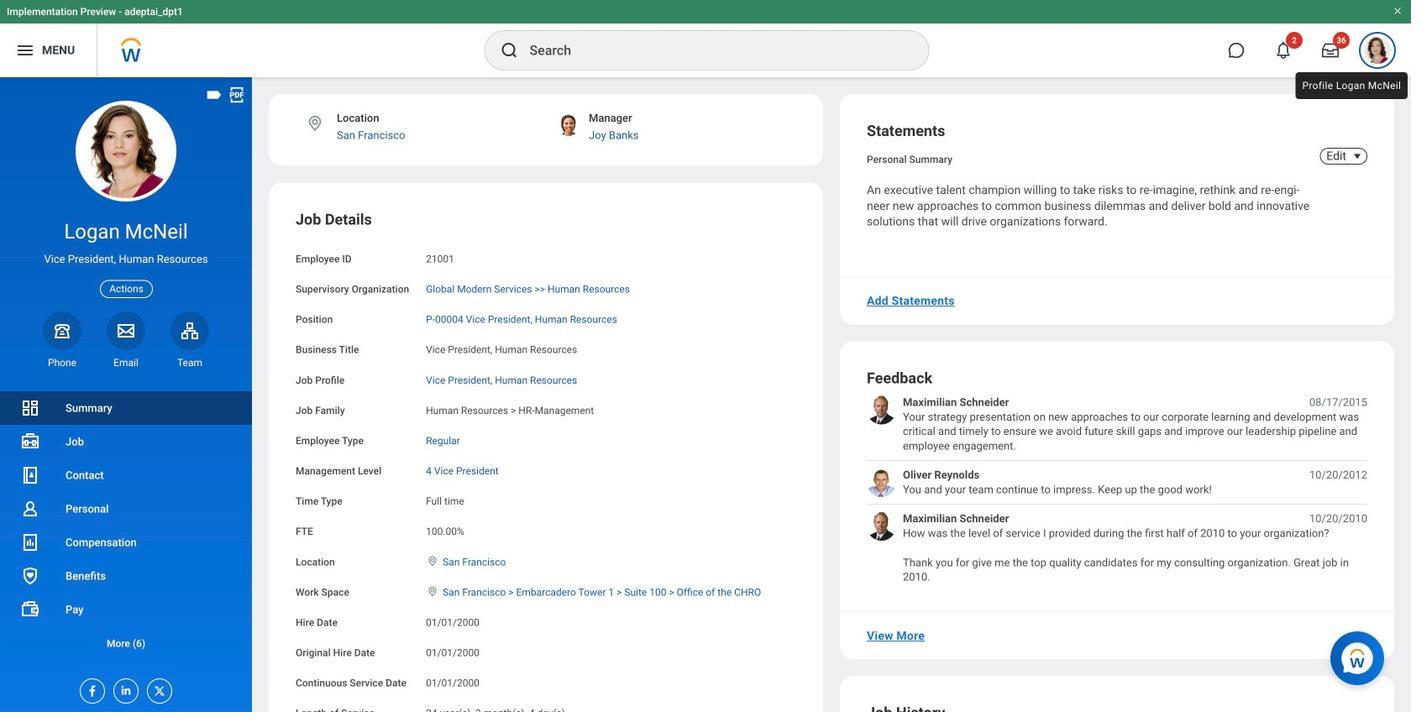 Task type: vqa. For each thing, say whether or not it's contained in the screenshot.
TOOLTIP
yes



Task type: describe. For each thing, give the bounding box(es) containing it.
full time element
[[426, 493, 465, 508]]

2 employee's photo (maximilian schneider) image from the top
[[867, 512, 897, 541]]

justify image
[[15, 40, 35, 61]]

job image
[[20, 432, 40, 452]]

search image
[[500, 40, 520, 61]]

navigation pane region
[[0, 77, 252, 713]]

summary image
[[20, 398, 40, 419]]

email logan mcneil element
[[107, 356, 145, 370]]

personal image
[[20, 499, 40, 519]]

benefits image
[[20, 566, 40, 587]]

compensation image
[[20, 533, 40, 553]]

close environment banner image
[[1393, 6, 1404, 16]]

phone image
[[50, 321, 74, 341]]

inbox large image
[[1323, 42, 1340, 59]]

tag image
[[205, 86, 224, 104]]

0 horizontal spatial list
[[0, 392, 252, 661]]

x image
[[148, 680, 166, 698]]



Task type: locate. For each thing, give the bounding box(es) containing it.
notifications large image
[[1276, 42, 1293, 59]]

location image
[[426, 556, 440, 568], [426, 586, 440, 598]]

view printable version (pdf) image
[[228, 86, 246, 104]]

employee's photo (maximilian schneider) image down employee's photo (oliver reynolds)
[[867, 512, 897, 541]]

caret down image
[[1348, 150, 1368, 163]]

1 horizontal spatial list
[[867, 395, 1368, 585]]

linkedin image
[[114, 680, 133, 698]]

2 location image from the top
[[426, 586, 440, 598]]

facebook image
[[81, 680, 99, 698]]

list
[[0, 392, 252, 661], [867, 395, 1368, 585]]

personal summary element
[[867, 150, 953, 166]]

location image
[[306, 114, 324, 133]]

1 location image from the top
[[426, 556, 440, 568]]

group
[[296, 210, 797, 713]]

tooltip
[[1293, 69, 1412, 103]]

phone logan mcneil element
[[43, 356, 82, 370]]

mail image
[[116, 321, 136, 341]]

employee's photo (maximilian schneider) image up employee's photo (oliver reynolds)
[[867, 395, 897, 425]]

team logan mcneil element
[[171, 356, 209, 370]]

profile logan mcneil image
[[1365, 37, 1392, 67]]

employee's photo (maximilian schneider) image
[[867, 395, 897, 425], [867, 512, 897, 541]]

0 vertical spatial employee's photo (maximilian schneider) image
[[867, 395, 897, 425]]

banner
[[0, 0, 1412, 77]]

1 employee's photo (maximilian schneider) image from the top
[[867, 395, 897, 425]]

employee's photo (oliver reynolds) image
[[867, 468, 897, 498]]

0 vertical spatial location image
[[426, 556, 440, 568]]

Search Workday  search field
[[530, 32, 895, 69]]

1 vertical spatial location image
[[426, 586, 440, 598]]

1 vertical spatial employee's photo (maximilian schneider) image
[[867, 512, 897, 541]]

view team image
[[180, 321, 200, 341]]

pay image
[[20, 600, 40, 620]]

contact image
[[20, 466, 40, 486]]



